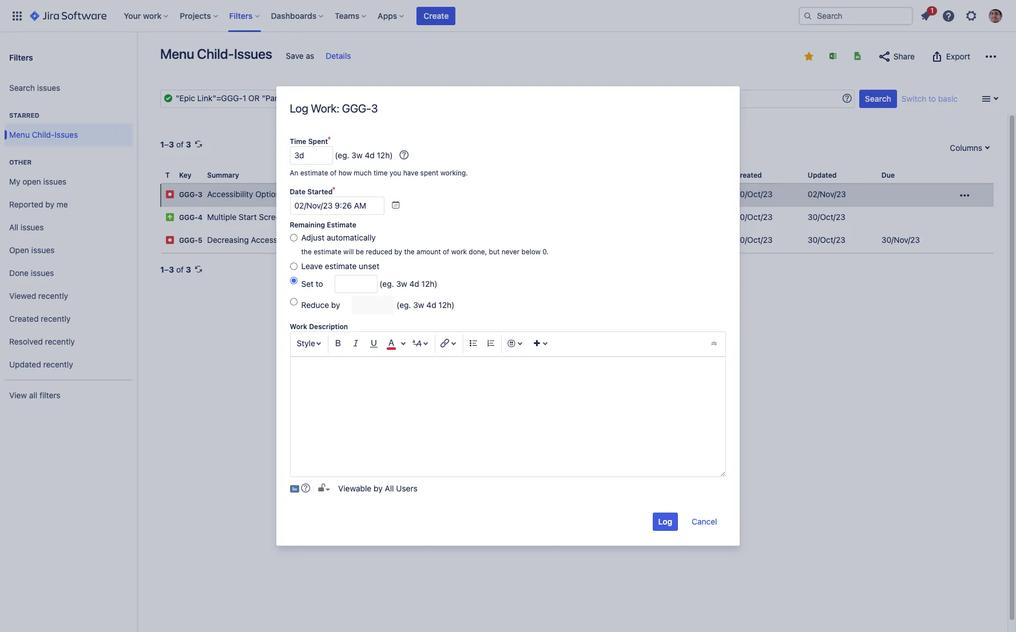 Task type: vqa. For each thing, say whether or not it's contained in the screenshot.
– to the top
yes



Task type: locate. For each thing, give the bounding box(es) containing it.
1 vertical spatial (eg.
[[380, 279, 394, 289]]

amount
[[417, 248, 441, 256]]

0 vertical spatial 4d
[[365, 151, 375, 160]]

1 vertical spatial estimate
[[314, 248, 342, 256]]

bug image left ggg-5 link
[[165, 236, 175, 245]]

0 horizontal spatial 12h)
[[377, 151, 393, 160]]

recently for updated recently
[[43, 360, 73, 369]]

1 vertical spatial issues
[[55, 130, 78, 139]]

0 vertical spatial 3w
[[352, 151, 363, 160]]

recently inside updated recently link
[[43, 360, 73, 369]]

all issues
[[9, 222, 44, 232]]

open in microsoft excel image
[[829, 52, 838, 61]]

the left amount
[[405, 248, 415, 256]]

0 vertical spatial 12h)
[[377, 151, 393, 160]]

1 – 3 of 3
[[160, 140, 191, 149], [160, 265, 191, 275]]

an estimate of how much time you have spent working.
[[290, 169, 468, 177]]

0 horizontal spatial to
[[316, 279, 323, 289]]

4d for to
[[410, 279, 420, 289]]

12h) up time
[[377, 151, 393, 160]]

1 horizontal spatial menu child-issues
[[160, 46, 272, 62]]

created recently
[[9, 314, 71, 324]]

updated up '02/nov/23'
[[808, 171, 837, 180]]

(eg. 3w 4d 12h) for reduce by
[[397, 300, 455, 310]]

ggg- inside the ggg-5 decreasing accessibility slider speed
[[179, 236, 198, 245]]

1 horizontal spatial 12h)
[[422, 279, 438, 289]]

leave
[[302, 262, 323, 271]]

estimate for leave
[[325, 262, 357, 271]]

estimate down will on the top left
[[325, 262, 357, 271]]

ggg-
[[342, 102, 371, 115], [179, 191, 198, 199], [179, 214, 198, 222], [179, 236, 198, 245]]

bug image for accessibility options
[[165, 190, 175, 199]]

create
[[424, 11, 449, 20]]

3 up key
[[186, 140, 191, 149]]

details
[[326, 51, 351, 61]]

search
[[9, 83, 35, 92], [865, 94, 892, 104]]

by for viewable by all users
[[374, 484, 383, 494]]

30/oct/23 for decreasing accessibility slider speed
[[735, 235, 773, 245]]

12h) down work
[[439, 300, 455, 310]]

created
[[735, 171, 762, 180], [9, 314, 39, 324]]

ggg- right the improvement "icon"
[[179, 214, 198, 222]]

remaining
[[290, 221, 325, 229]]

0 horizontal spatial updated
[[9, 360, 41, 369]]

issues left save
[[234, 46, 272, 62]]

issues up open issues
[[21, 222, 44, 232]]

all left the users
[[385, 484, 394, 494]]

t
[[165, 171, 170, 180]]

1 vertical spatial 1
[[160, 140, 164, 149]]

0 vertical spatial –
[[164, 140, 169, 149]]

to for switch
[[929, 94, 936, 104]]

issues up "starred"
[[37, 83, 60, 92]]

2 vertical spatial (eg.
[[397, 300, 411, 310]]

0 vertical spatial 1
[[931, 6, 934, 15]]

0 vertical spatial bug image
[[165, 190, 175, 199]]

view all filters link
[[5, 385, 133, 407]]

1 vertical spatial all
[[385, 484, 394, 494]]

None text field
[[160, 90, 855, 108], [290, 146, 333, 165], [335, 275, 378, 294], [352, 296, 395, 315], [160, 90, 855, 108], [290, 146, 333, 165], [335, 275, 378, 294], [352, 296, 395, 315]]

reduce by
[[302, 300, 341, 310]]

date started
[[290, 188, 333, 196]]

recently down resolved recently link
[[43, 360, 73, 369]]

0 horizontal spatial menu child-issues
[[9, 130, 78, 139]]

ggg- inside ggg-3 accessibility options
[[179, 191, 198, 199]]

to right set
[[316, 279, 323, 289]]

menu
[[160, 46, 194, 62], [9, 130, 30, 139]]

to left basic
[[929, 94, 936, 104]]

0 vertical spatial created
[[735, 171, 762, 180]]

– down the improvement "icon"
[[164, 265, 169, 275]]

1 vertical spatial 4d
[[410, 279, 420, 289]]

view
[[9, 391, 27, 400]]

1 vertical spatial 3w
[[397, 279, 408, 289]]

get local help about logging work image
[[400, 151, 409, 160]]

details link
[[326, 51, 351, 61]]

0 vertical spatial all
[[9, 222, 18, 232]]

1 horizontal spatial child-
[[197, 46, 234, 62]]

of left work
[[443, 248, 450, 256]]

1 vertical spatial bug image
[[165, 236, 175, 245]]

set
[[302, 279, 314, 289]]

issues up 'viewed recently' at top left
[[31, 268, 54, 278]]

0 vertical spatial 1 – 3 of 3
[[160, 140, 191, 149]]

time
[[374, 169, 388, 177]]

estimate for an
[[301, 169, 329, 177]]

2 – from the top
[[164, 265, 169, 275]]

viewed
[[9, 291, 36, 301]]

by right viewable
[[374, 484, 383, 494]]

1 horizontal spatial to
[[929, 94, 936, 104]]

time spent
[[290, 137, 328, 146]]

accessibility down summary
[[207, 189, 253, 199]]

1 horizontal spatial issues
[[234, 46, 272, 62]]

Set to radio
[[290, 275, 298, 287]]

recently inside created recently link
[[41, 314, 71, 324]]

ggg- inside ggg-4 multiple start screen backgrounds for different game states
[[179, 214, 198, 222]]

0.
[[543, 248, 549, 256]]

1 – 3 of 3 up t
[[160, 140, 191, 149]]

summary
[[207, 171, 239, 180]]

0 horizontal spatial 4d
[[365, 151, 375, 160]]

estimate up 'date started'
[[301, 169, 329, 177]]

1 vertical spatial 12h)
[[422, 279, 438, 289]]

search up "starred"
[[9, 83, 35, 92]]

accessibility down "screen"
[[251, 235, 297, 245]]

issues for open issues
[[31, 245, 55, 255]]

key
[[179, 171, 192, 180]]

issues right "open"
[[31, 245, 55, 255]]

view all filters
[[9, 391, 60, 400]]

0 vertical spatial estimate
[[301, 169, 329, 177]]

adjust automatically the estimate will be reduced by the amount of work done, but never below 0.
[[302, 233, 549, 256]]

issues for done issues
[[31, 268, 54, 278]]

0 horizontal spatial (eg.
[[335, 151, 350, 160]]

1 horizontal spatial updated
[[808, 171, 837, 180]]

0 horizontal spatial menu
[[9, 130, 30, 139]]

0 vertical spatial (eg.
[[335, 151, 350, 160]]

never
[[502, 248, 520, 256]]

2 horizontal spatial 12h)
[[439, 300, 455, 310]]

3w up "much" at the left top
[[352, 151, 363, 160]]

all up "open"
[[9, 222, 18, 232]]

2 vertical spatial 3w
[[414, 300, 425, 310]]

0 horizontal spatial created
[[9, 314, 39, 324]]

1 vertical spatial to
[[316, 279, 323, 289]]

but
[[489, 248, 500, 256]]

will
[[344, 248, 354, 256]]

4
[[198, 214, 203, 222]]

3
[[371, 102, 378, 115], [169, 140, 174, 149], [186, 140, 191, 149], [198, 191, 202, 199], [169, 265, 174, 275], [186, 265, 191, 275]]

02/nov/23
[[808, 189, 846, 199]]

search inside button
[[865, 94, 892, 104]]

ggg- right work:
[[342, 102, 371, 115]]

ggg- down key
[[179, 191, 198, 199]]

of up key
[[176, 140, 184, 149]]

2 bug image from the top
[[165, 236, 175, 245]]

2 vertical spatial 12h)
[[439, 300, 455, 310]]

1 vertical spatial created
[[9, 314, 39, 324]]

1 horizontal spatial (eg.
[[380, 279, 394, 289]]

improvement image
[[165, 213, 175, 222]]

None text field
[[290, 197, 385, 215]]

log work: ggg-3
[[290, 102, 378, 115]]

to
[[929, 94, 936, 104], [316, 279, 323, 289]]

issues right open
[[43, 177, 66, 186]]

ggg-4 multiple start screen backgrounds for different game states
[[179, 212, 428, 222]]

recently inside resolved recently link
[[45, 337, 75, 347]]

1 vertical spatial search
[[865, 94, 892, 104]]

recently for viewed recently
[[38, 291, 68, 301]]

0 horizontal spatial 3w
[[352, 151, 363, 160]]

1 vertical spatial child-
[[32, 130, 55, 139]]

updated
[[808, 171, 837, 180], [9, 360, 41, 369]]

1 vertical spatial menu child-issues
[[9, 130, 78, 139]]

1 the from the left
[[302, 248, 312, 256]]

2 vertical spatial estimate
[[325, 262, 357, 271]]

1 horizontal spatial 4d
[[410, 279, 420, 289]]

my
[[9, 177, 20, 186]]

0 horizontal spatial child-
[[32, 130, 55, 139]]

viewed recently link
[[5, 285, 133, 308]]

other group
[[5, 146, 133, 380]]

by left "me"
[[45, 199, 54, 209]]

3 up "4" at the top left of page
[[198, 191, 202, 199]]

reported
[[9, 199, 43, 209]]

be
[[356, 248, 364, 256]]

by inside other group
[[45, 199, 54, 209]]

bug image
[[165, 190, 175, 199], [165, 236, 175, 245]]

1 horizontal spatial menu
[[160, 46, 194, 62]]

None submit
[[653, 513, 678, 532]]

ggg- for multiple start screen backgrounds for different game states
[[179, 214, 198, 222]]

switch
[[902, 94, 927, 104]]

of left how
[[330, 169, 337, 177]]

game
[[383, 212, 404, 222]]

done issues link
[[5, 262, 133, 285]]

jira software image
[[30, 9, 107, 23], [30, 9, 107, 23]]

30/oct/23
[[735, 189, 773, 199], [735, 212, 773, 222], [808, 212, 846, 222], [735, 235, 773, 245], [808, 235, 846, 245]]

description
[[309, 323, 348, 331]]

– up t
[[164, 140, 169, 149]]

by for reported by me
[[45, 199, 54, 209]]

ggg-4 link
[[179, 214, 203, 222]]

ggg- for accessibility options
[[179, 191, 198, 199]]

much
[[354, 169, 372, 177]]

viewed recently
[[9, 291, 68, 301]]

done issues
[[9, 268, 54, 278]]

save
[[286, 51, 304, 61]]

by right the reduce
[[332, 300, 341, 310]]

log
[[290, 102, 309, 115]]

ggg- for decreasing accessibility slider speed
[[179, 236, 198, 245]]

reduce
[[302, 300, 329, 310]]

0 vertical spatial updated
[[808, 171, 837, 180]]

by right reduced
[[395, 248, 403, 256]]

switch to basic link
[[902, 94, 958, 104]]

estimate inside the adjust automatically the estimate will be reduced by the amount of work done, but never below 0.
[[314, 248, 342, 256]]

2 horizontal spatial 3w
[[414, 300, 425, 310]]

created inside created recently link
[[9, 314, 39, 324]]

12h)
[[377, 151, 393, 160], [422, 279, 438, 289], [439, 300, 455, 310]]

1 vertical spatial 1 – 3 of 3
[[160, 265, 191, 275]]

issues
[[37, 83, 60, 92], [43, 177, 66, 186], [21, 222, 44, 232], [31, 245, 55, 255], [31, 268, 54, 278]]

1 horizontal spatial created
[[735, 171, 762, 180]]

open
[[9, 245, 29, 255]]

1 vertical spatial updated
[[9, 360, 41, 369]]

1 vertical spatial (eg. 3w 4d 12h)
[[380, 279, 438, 289]]

4d
[[365, 151, 375, 160], [410, 279, 420, 289], [427, 300, 437, 310]]

2 horizontal spatial 4d
[[427, 300, 437, 310]]

1 horizontal spatial search
[[865, 94, 892, 104]]

3w down amount
[[414, 300, 425, 310]]

issues
[[234, 46, 272, 62], [55, 130, 78, 139]]

2 horizontal spatial (eg.
[[397, 300, 411, 310]]

reported by me link
[[5, 193, 133, 216]]

start
[[239, 212, 257, 222]]

3 down ggg-5 link
[[186, 265, 191, 275]]

recently inside viewed recently link
[[38, 291, 68, 301]]

2 vertical spatial (eg. 3w 4d 12h)
[[397, 300, 455, 310]]

1 – from the top
[[164, 140, 169, 149]]

1 – 3 of 3 down ggg-5 link
[[160, 265, 191, 275]]

2 vertical spatial 4d
[[427, 300, 437, 310]]

0 horizontal spatial the
[[302, 248, 312, 256]]

1 horizontal spatial the
[[405, 248, 415, 256]]

recently up created recently
[[38, 291, 68, 301]]

(eg. 3w 4d 12h)
[[335, 151, 393, 160], [380, 279, 438, 289], [397, 300, 455, 310]]

30/oct/23 for accessibility options
[[735, 189, 773, 199]]

1 vertical spatial –
[[164, 265, 169, 275]]

12h) down amount
[[422, 279, 438, 289]]

primary element
[[7, 0, 799, 32]]

estimate down speed
[[314, 248, 342, 256]]

style
[[297, 339, 316, 349]]

due
[[882, 171, 895, 180]]

cancel
[[692, 517, 718, 527]]

0 vertical spatial to
[[929, 94, 936, 104]]

recently for resolved recently
[[45, 337, 75, 347]]

updated down resolved
[[9, 360, 41, 369]]

the down slider
[[302, 248, 312, 256]]

1 vertical spatial menu
[[9, 130, 30, 139]]

1 horizontal spatial 3w
[[397, 279, 408, 289]]

multiple start screen backgrounds for different game states link
[[207, 212, 428, 222]]

bug image down t
[[165, 190, 175, 199]]

2 vertical spatial 1
[[160, 265, 164, 275]]

0 vertical spatial search
[[9, 83, 35, 92]]

1 bug image from the top
[[165, 190, 175, 199]]

unset
[[359, 262, 380, 271]]

recently down created recently link
[[45, 337, 75, 347]]

reported by me
[[9, 199, 68, 209]]

recently down viewed recently link at the left of page
[[41, 314, 71, 324]]

for
[[337, 212, 347, 222]]

0 horizontal spatial all
[[9, 222, 18, 232]]

open issues
[[9, 245, 55, 255]]

issues down search issues link
[[55, 130, 78, 139]]

of
[[176, 140, 184, 149], [330, 169, 337, 177], [443, 248, 450, 256], [176, 265, 184, 275]]

search left switch
[[865, 94, 892, 104]]

0 horizontal spatial issues
[[55, 130, 78, 139]]

0 vertical spatial menu child-issues
[[160, 46, 272, 62]]

30/nov/23
[[882, 235, 920, 245]]

3 inside ggg-3 accessibility options
[[198, 191, 202, 199]]

ggg- down ggg-4 link
[[179, 236, 198, 245]]

work
[[452, 248, 467, 256]]

0 horizontal spatial search
[[9, 83, 35, 92]]

updated inside updated recently link
[[9, 360, 41, 369]]

3w down the adjust automatically the estimate will be reduced by the amount of work done, but never below 0.
[[397, 279, 408, 289]]



Task type: describe. For each thing, give the bounding box(es) containing it.
estimate
[[327, 221, 357, 229]]

issues for search issues
[[37, 83, 60, 92]]

ggg-5 decreasing accessibility slider speed
[[179, 235, 345, 245]]

issues for all issues
[[21, 222, 44, 232]]

1 1 – 3 of 3 from the top
[[160, 140, 191, 149]]

child- inside starred group
[[32, 130, 55, 139]]

0 vertical spatial child-
[[197, 46, 234, 62]]

all
[[29, 391, 37, 400]]

other
[[9, 159, 32, 166]]

updated for updated
[[808, 171, 837, 180]]

columns
[[950, 143, 983, 153]]

open in google sheets image
[[853, 52, 862, 61]]

time
[[290, 137, 307, 146]]

Leave estimate unset radio
[[290, 261, 298, 272]]

Reduce by radio
[[290, 296, 298, 308]]

menu child-issues inside starred group
[[9, 130, 78, 139]]

share
[[894, 52, 915, 61]]

3 down the improvement "icon"
[[169, 265, 174, 275]]

3w for reduce by
[[414, 300, 425, 310]]

30/oct/23 for multiple start screen backgrounds for different game states
[[735, 212, 773, 222]]

to for set
[[316, 279, 323, 289]]

viewable by all users
[[339, 484, 418, 494]]

search for search issues
[[9, 83, 35, 92]]

starred
[[9, 112, 39, 119]]

(eg. for to
[[380, 279, 394, 289]]

states
[[406, 212, 428, 222]]

updated recently link
[[5, 354, 133, 377]]

columns button
[[944, 139, 994, 157]]

issues inside starred group
[[55, 130, 78, 139]]

1 horizontal spatial all
[[385, 484, 394, 494]]

created for created
[[735, 171, 762, 180]]

updated recently
[[9, 360, 73, 369]]

options
[[255, 189, 284, 199]]

search image
[[803, 11, 813, 20]]

me
[[57, 199, 68, 209]]

0 vertical spatial accessibility
[[207, 189, 253, 199]]

create banner
[[0, 0, 1016, 32]]

get local help about wiki markup help image
[[301, 484, 311, 493]]

3w for set to
[[397, 279, 408, 289]]

Adjust automatically radio
[[290, 232, 298, 244]]

done,
[[469, 248, 487, 256]]

small image
[[805, 52, 814, 61]]

remaining estimate
[[290, 221, 357, 229]]

have
[[404, 169, 419, 177]]

2 the from the left
[[405, 248, 415, 256]]

(eg. for by
[[397, 300, 411, 310]]

started
[[308, 188, 333, 196]]

work
[[290, 323, 308, 331]]

leave estimate unset
[[302, 262, 380, 271]]

12h) for set to
[[422, 279, 438, 289]]

of inside the adjust automatically the estimate will be reduced by the amount of work done, but never below 0.
[[443, 248, 450, 256]]

create button
[[417, 7, 456, 25]]

automatically
[[327, 233, 376, 243]]

spent
[[421, 169, 439, 177]]

search button
[[859, 90, 897, 108]]

0 vertical spatial issues
[[234, 46, 272, 62]]

decreasing
[[207, 235, 249, 245]]

Search field
[[799, 7, 913, 25]]

work:
[[311, 102, 340, 115]]

you
[[390, 169, 402, 177]]

1 inside create banner
[[931, 6, 934, 15]]

style link
[[294, 335, 326, 354]]

screen
[[259, 212, 285, 222]]

0 vertical spatial (eg. 3w 4d 12h)
[[335, 151, 393, 160]]

by inside the adjust automatically the estimate will be reduced by the amount of work done, but never below 0.
[[395, 248, 403, 256]]

done
[[9, 268, 29, 278]]

accessibility options link
[[207, 189, 284, 199]]

resolved
[[9, 337, 43, 347]]

open
[[22, 177, 41, 186]]

starred group
[[5, 100, 133, 150]]

4d for by
[[427, 300, 437, 310]]

recently for created recently
[[41, 314, 71, 324]]

work description
[[290, 323, 348, 331]]

save as
[[286, 51, 314, 61]]

(eg. 3w 4d 12h) for set to
[[380, 279, 438, 289]]

2 1 – 3 of 3 from the top
[[160, 265, 191, 275]]

working.
[[441, 169, 468, 177]]

below
[[522, 248, 541, 256]]

by for reduce by
[[332, 300, 341, 310]]

filters
[[9, 52, 33, 62]]

bug image for decreasing accessibility slider speed
[[165, 236, 175, 245]]

multiple
[[207, 212, 237, 222]]

resolved recently
[[9, 337, 75, 347]]

0 vertical spatial menu
[[160, 46, 194, 62]]

search issues
[[9, 83, 60, 92]]

ggg-3 link
[[179, 191, 202, 199]]

Work Description text field
[[290, 357, 726, 478]]

created for created recently
[[9, 314, 39, 324]]

users
[[396, 484, 418, 494]]

adjust
[[302, 233, 325, 243]]

decreasing accessibility slider speed link
[[207, 235, 345, 245]]

share link
[[872, 47, 921, 66]]

1 vertical spatial accessibility
[[251, 235, 297, 245]]

speed
[[323, 235, 345, 245]]

resolved recently link
[[5, 331, 133, 354]]

spent
[[309, 137, 328, 146]]

switch to basic
[[902, 94, 958, 104]]

set to
[[302, 279, 323, 289]]

small image
[[317, 484, 326, 493]]

3 right work:
[[371, 102, 378, 115]]

all inside other group
[[9, 222, 18, 232]]

search for search
[[865, 94, 892, 104]]

menu inside starred group
[[9, 130, 30, 139]]

ggg-5 link
[[179, 236, 202, 245]]

slider
[[299, 235, 320, 245]]

save as button
[[280, 47, 320, 65]]

of down ggg-5 link
[[176, 265, 184, 275]]

basic
[[938, 94, 958, 104]]

12h) for reduce by
[[439, 300, 455, 310]]

select a date image
[[391, 201, 400, 210]]

search issues link
[[5, 77, 133, 100]]

reduced
[[366, 248, 393, 256]]

cancel link
[[686, 513, 724, 531]]

menu child-issues link
[[5, 124, 133, 146]]

date
[[290, 188, 306, 196]]

as
[[306, 51, 314, 61]]

3 up t
[[169, 140, 174, 149]]

backgrounds
[[287, 212, 335, 222]]

my open issues link
[[5, 171, 133, 193]]

updated for updated recently
[[9, 360, 41, 369]]



